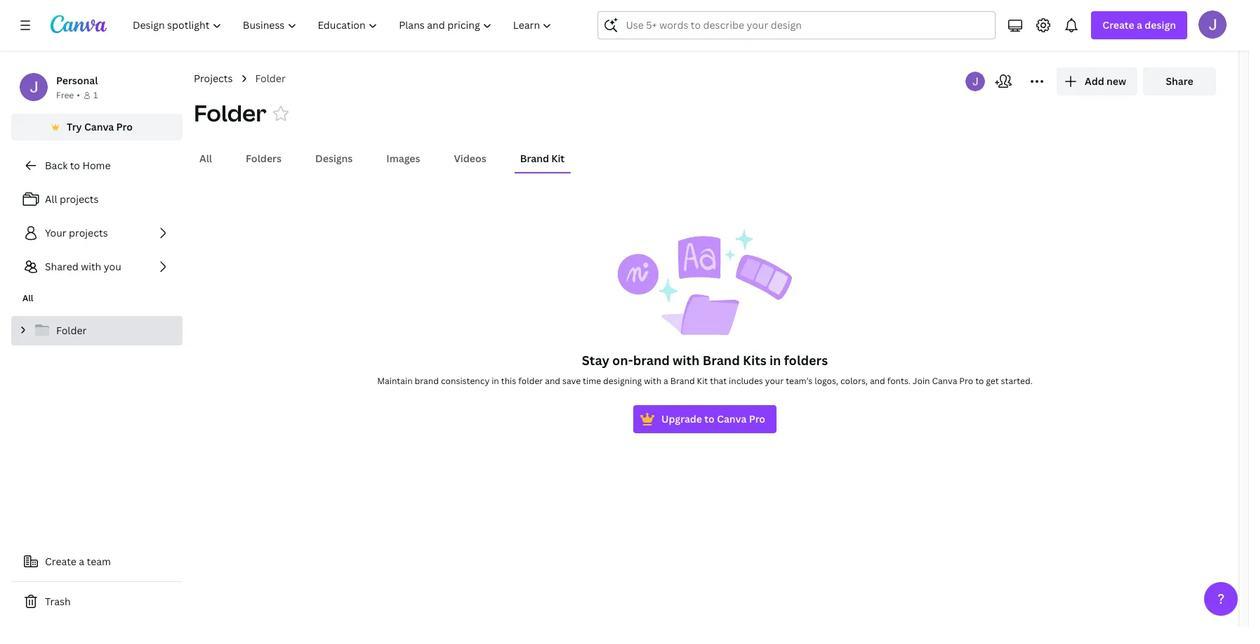 Task type: vqa. For each thing, say whether or not it's contained in the screenshot.
the Create folder "button"
no



Task type: describe. For each thing, give the bounding box(es) containing it.
brand kit
[[520, 152, 565, 165]]

shared with you
[[45, 260, 121, 273]]

1 vertical spatial folder
[[194, 98, 267, 128]]

time
[[583, 375, 601, 387]]

folders
[[784, 352, 828, 369]]

your
[[45, 226, 67, 240]]

back to home link
[[11, 152, 183, 180]]

top level navigation element
[[124, 11, 564, 39]]

trash link
[[11, 588, 183, 616]]

shared with you link
[[11, 253, 183, 281]]

brand inside button
[[520, 152, 549, 165]]

try canva pro
[[67, 120, 133, 133]]

trash
[[45, 595, 71, 608]]

your
[[765, 375, 784, 387]]

upgrade to canva pro
[[662, 412, 766, 426]]

that
[[710, 375, 727, 387]]

try
[[67, 120, 82, 133]]

folder button
[[194, 98, 267, 129]]

0 vertical spatial brand
[[633, 352, 670, 369]]

shared
[[45, 260, 78, 273]]

0 horizontal spatial folder link
[[11, 316, 183, 346]]

share
[[1166, 74, 1194, 88]]

you
[[104, 260, 121, 273]]

join
[[913, 375, 930, 387]]

1 horizontal spatial brand
[[671, 375, 695, 387]]

colors,
[[841, 375, 868, 387]]

2 vertical spatial folder
[[56, 324, 87, 337]]

0 horizontal spatial canva
[[84, 120, 114, 133]]

to inside stay on-brand with brand kits in folders maintain brand consistency in this folder and save time designing with a brand kit that includes your team's logos, colors, and fonts. join canva pro to get started.
[[976, 375, 984, 387]]

add new button
[[1057, 67, 1138, 96]]

back
[[45, 159, 68, 172]]

0 vertical spatial folder link
[[255, 71, 286, 86]]

upgrade
[[662, 412, 702, 426]]

0 vertical spatial pro
[[116, 120, 133, 133]]

folders button
[[240, 145, 287, 172]]

get
[[986, 375, 999, 387]]

1 vertical spatial in
[[492, 375, 499, 387]]

2 horizontal spatial with
[[673, 352, 700, 369]]

stay on-brand with brand kits in folders maintain brand consistency in this folder and save time designing with a brand kit that includes your team's logos, colors, and fonts. join canva pro to get started.
[[377, 352, 1033, 387]]

1 horizontal spatial with
[[644, 375, 662, 387]]

folders
[[246, 152, 282, 165]]

projects
[[194, 72, 233, 85]]

consistency
[[441, 375, 490, 387]]

canva inside stay on-brand with brand kits in folders maintain brand consistency in this folder and save time designing with a brand kit that includes your team's logos, colors, and fonts. join canva pro to get started.
[[932, 375, 958, 387]]

projects for your projects
[[69, 226, 108, 240]]

upgrade to canva pro button
[[634, 405, 777, 433]]

back to home
[[45, 159, 111, 172]]

to for back to home
[[70, 159, 80, 172]]

maintain
[[377, 375, 413, 387]]

kit inside brand kit button
[[552, 152, 565, 165]]

new
[[1107, 74, 1127, 88]]



Task type: locate. For each thing, give the bounding box(es) containing it.
•
[[77, 89, 80, 101]]

all inside all projects link
[[45, 192, 57, 206]]

canva
[[84, 120, 114, 133], [932, 375, 958, 387], [717, 412, 747, 426]]

0 vertical spatial projects
[[60, 192, 99, 206]]

create for create a design
[[1103, 18, 1135, 32]]

jacob simon image
[[1199, 11, 1227, 39]]

fonts.
[[888, 375, 911, 387]]

to inside button
[[705, 412, 715, 426]]

try canva pro button
[[11, 114, 183, 140]]

2 horizontal spatial canva
[[932, 375, 958, 387]]

brand
[[520, 152, 549, 165], [703, 352, 740, 369], [671, 375, 695, 387]]

kit inside stay on-brand with brand kits in folders maintain brand consistency in this folder and save time designing with a brand kit that includes your team's logos, colors, and fonts. join canva pro to get started.
[[697, 375, 708, 387]]

2 horizontal spatial all
[[199, 152, 212, 165]]

1
[[93, 89, 98, 101]]

1 vertical spatial kit
[[697, 375, 708, 387]]

1 horizontal spatial to
[[705, 412, 715, 426]]

0 vertical spatial brand
[[520, 152, 549, 165]]

brand kit button
[[515, 145, 571, 172]]

kit
[[552, 152, 565, 165], [697, 375, 708, 387]]

team's
[[786, 375, 813, 387]]

brand up 'that'
[[703, 352, 740, 369]]

2 horizontal spatial pro
[[960, 375, 974, 387]]

to left the get
[[976, 375, 984, 387]]

folder down projects link
[[194, 98, 267, 128]]

folder
[[519, 375, 543, 387]]

create a design button
[[1092, 11, 1188, 39]]

free
[[56, 89, 74, 101]]

your projects link
[[11, 219, 183, 247]]

projects right your
[[69, 226, 108, 240]]

0 horizontal spatial a
[[79, 555, 84, 568]]

0 horizontal spatial create
[[45, 555, 76, 568]]

team
[[87, 555, 111, 568]]

2 vertical spatial with
[[644, 375, 662, 387]]

to
[[70, 159, 80, 172], [976, 375, 984, 387], [705, 412, 715, 426]]

on-
[[613, 352, 633, 369]]

projects inside your projects link
[[69, 226, 108, 240]]

free •
[[56, 89, 80, 101]]

your projects
[[45, 226, 108, 240]]

1 horizontal spatial kit
[[697, 375, 708, 387]]

1 horizontal spatial canva
[[717, 412, 747, 426]]

and left the save
[[545, 375, 561, 387]]

design
[[1145, 18, 1177, 32]]

0 horizontal spatial all
[[22, 292, 33, 304]]

projects
[[60, 192, 99, 206], [69, 226, 108, 240]]

brand right maintain
[[415, 375, 439, 387]]

0 vertical spatial in
[[770, 352, 781, 369]]

with
[[81, 260, 101, 273], [673, 352, 700, 369], [644, 375, 662, 387]]

1 vertical spatial projects
[[69, 226, 108, 240]]

brand right "videos"
[[520, 152, 549, 165]]

create a team button
[[11, 548, 183, 576]]

with up upgrade
[[673, 352, 700, 369]]

brand left 'that'
[[671, 375, 695, 387]]

personal
[[56, 74, 98, 87]]

None search field
[[598, 11, 996, 39]]

create for create a team
[[45, 555, 76, 568]]

1 horizontal spatial a
[[664, 375, 669, 387]]

a for design
[[1137, 18, 1143, 32]]

stay
[[582, 352, 610, 369]]

0 horizontal spatial pro
[[116, 120, 133, 133]]

a left design
[[1137, 18, 1143, 32]]

all projects link
[[11, 185, 183, 214]]

folder link down shared with you link on the left top
[[11, 316, 183, 346]]

with left you
[[81, 260, 101, 273]]

folder
[[255, 72, 286, 85], [194, 98, 267, 128], [56, 324, 87, 337]]

0 vertical spatial canva
[[84, 120, 114, 133]]

pro left the get
[[960, 375, 974, 387]]

0 vertical spatial with
[[81, 260, 101, 273]]

canva right try
[[84, 120, 114, 133]]

all for all button
[[199, 152, 212, 165]]

1 vertical spatial create
[[45, 555, 76, 568]]

a up upgrade
[[664, 375, 669, 387]]

0 horizontal spatial and
[[545, 375, 561, 387]]

2 horizontal spatial a
[[1137, 18, 1143, 32]]

2 vertical spatial a
[[79, 555, 84, 568]]

images button
[[381, 145, 426, 172]]

0 horizontal spatial kit
[[552, 152, 565, 165]]

kits
[[743, 352, 767, 369]]

list
[[11, 185, 183, 281]]

0 horizontal spatial with
[[81, 260, 101, 273]]

includes
[[729, 375, 763, 387]]

in
[[770, 352, 781, 369], [492, 375, 499, 387]]

create inside button
[[45, 555, 76, 568]]

1 vertical spatial to
[[976, 375, 984, 387]]

folder link
[[255, 71, 286, 86], [11, 316, 183, 346]]

to right back
[[70, 159, 80, 172]]

2 vertical spatial all
[[22, 292, 33, 304]]

0 vertical spatial all
[[199, 152, 212, 165]]

all
[[199, 152, 212, 165], [45, 192, 57, 206], [22, 292, 33, 304]]

0 vertical spatial a
[[1137, 18, 1143, 32]]

designs button
[[310, 145, 358, 172]]

a inside 'dropdown button'
[[1137, 18, 1143, 32]]

2 horizontal spatial brand
[[703, 352, 740, 369]]

projects link
[[194, 71, 233, 86]]

brand
[[633, 352, 670, 369], [415, 375, 439, 387]]

videos
[[454, 152, 487, 165]]

a inside stay on-brand with brand kits in folders maintain brand consistency in this folder and save time designing with a brand kit that includes your team's logos, colors, and fonts. join canva pro to get started.
[[664, 375, 669, 387]]

home
[[82, 159, 111, 172]]

1 horizontal spatial create
[[1103, 18, 1135, 32]]

2 vertical spatial canva
[[717, 412, 747, 426]]

create left team
[[45, 555, 76, 568]]

create a team
[[45, 555, 111, 568]]

1 vertical spatial folder link
[[11, 316, 183, 346]]

pro
[[116, 120, 133, 133], [960, 375, 974, 387], [749, 412, 766, 426]]

create inside 'dropdown button'
[[1103, 18, 1135, 32]]

folder down the shared
[[56, 324, 87, 337]]

logos,
[[815, 375, 839, 387]]

1 horizontal spatial all
[[45, 192, 57, 206]]

a inside button
[[79, 555, 84, 568]]

share button
[[1144, 67, 1217, 96]]

0 vertical spatial kit
[[552, 152, 565, 165]]

with right designing
[[644, 375, 662, 387]]

1 horizontal spatial pro
[[749, 412, 766, 426]]

Search search field
[[626, 12, 968, 39]]

0 vertical spatial to
[[70, 159, 80, 172]]

1 vertical spatial pro
[[960, 375, 974, 387]]

to right upgrade
[[705, 412, 715, 426]]

1 vertical spatial a
[[664, 375, 669, 387]]

0 vertical spatial create
[[1103, 18, 1135, 32]]

0 horizontal spatial to
[[70, 159, 80, 172]]

brand up designing
[[633, 352, 670, 369]]

designing
[[603, 375, 642, 387]]

1 horizontal spatial in
[[770, 352, 781, 369]]

1 vertical spatial brand
[[415, 375, 439, 387]]

folder link up folder button
[[255, 71, 286, 86]]

and left fonts.
[[870, 375, 886, 387]]

all for all projects
[[45, 192, 57, 206]]

a left team
[[79, 555, 84, 568]]

started.
[[1001, 375, 1033, 387]]

pro down includes
[[749, 412, 766, 426]]

projects inside all projects link
[[60, 192, 99, 206]]

add
[[1085, 74, 1105, 88]]

images
[[387, 152, 420, 165]]

1 vertical spatial brand
[[703, 352, 740, 369]]

all inside all button
[[199, 152, 212, 165]]

all projects
[[45, 192, 99, 206]]

canva down 'that'
[[717, 412, 747, 426]]

designs
[[315, 152, 353, 165]]

2 and from the left
[[870, 375, 886, 387]]

create a design
[[1103, 18, 1177, 32]]

0 vertical spatial folder
[[255, 72, 286, 85]]

2 vertical spatial to
[[705, 412, 715, 426]]

0 horizontal spatial in
[[492, 375, 499, 387]]

in left this
[[492, 375, 499, 387]]

1 vertical spatial canva
[[932, 375, 958, 387]]

create left design
[[1103, 18, 1135, 32]]

in right kits
[[770, 352, 781, 369]]

videos button
[[449, 145, 492, 172]]

canva right join
[[932, 375, 958, 387]]

a
[[1137, 18, 1143, 32], [664, 375, 669, 387], [79, 555, 84, 568]]

pro inside stay on-brand with brand kits in folders maintain brand consistency in this folder and save time designing with a brand kit that includes your team's logos, colors, and fonts. join canva pro to get started.
[[960, 375, 974, 387]]

add new
[[1085, 74, 1127, 88]]

0 horizontal spatial brand
[[520, 152, 549, 165]]

1 horizontal spatial brand
[[633, 352, 670, 369]]

projects down back to home
[[60, 192, 99, 206]]

a for team
[[79, 555, 84, 568]]

1 and from the left
[[545, 375, 561, 387]]

all button
[[194, 145, 218, 172]]

folder up folder button
[[255, 72, 286, 85]]

this
[[501, 375, 516, 387]]

1 horizontal spatial folder link
[[255, 71, 286, 86]]

2 vertical spatial brand
[[671, 375, 695, 387]]

pro up back to home link
[[116, 120, 133, 133]]

to for upgrade to canva pro
[[705, 412, 715, 426]]

2 vertical spatial pro
[[749, 412, 766, 426]]

1 horizontal spatial and
[[870, 375, 886, 387]]

1 vertical spatial with
[[673, 352, 700, 369]]

projects for all projects
[[60, 192, 99, 206]]

0 horizontal spatial brand
[[415, 375, 439, 387]]

and
[[545, 375, 561, 387], [870, 375, 886, 387]]

1 vertical spatial all
[[45, 192, 57, 206]]

list containing all projects
[[11, 185, 183, 281]]

create
[[1103, 18, 1135, 32], [45, 555, 76, 568]]

save
[[563, 375, 581, 387]]

2 horizontal spatial to
[[976, 375, 984, 387]]



